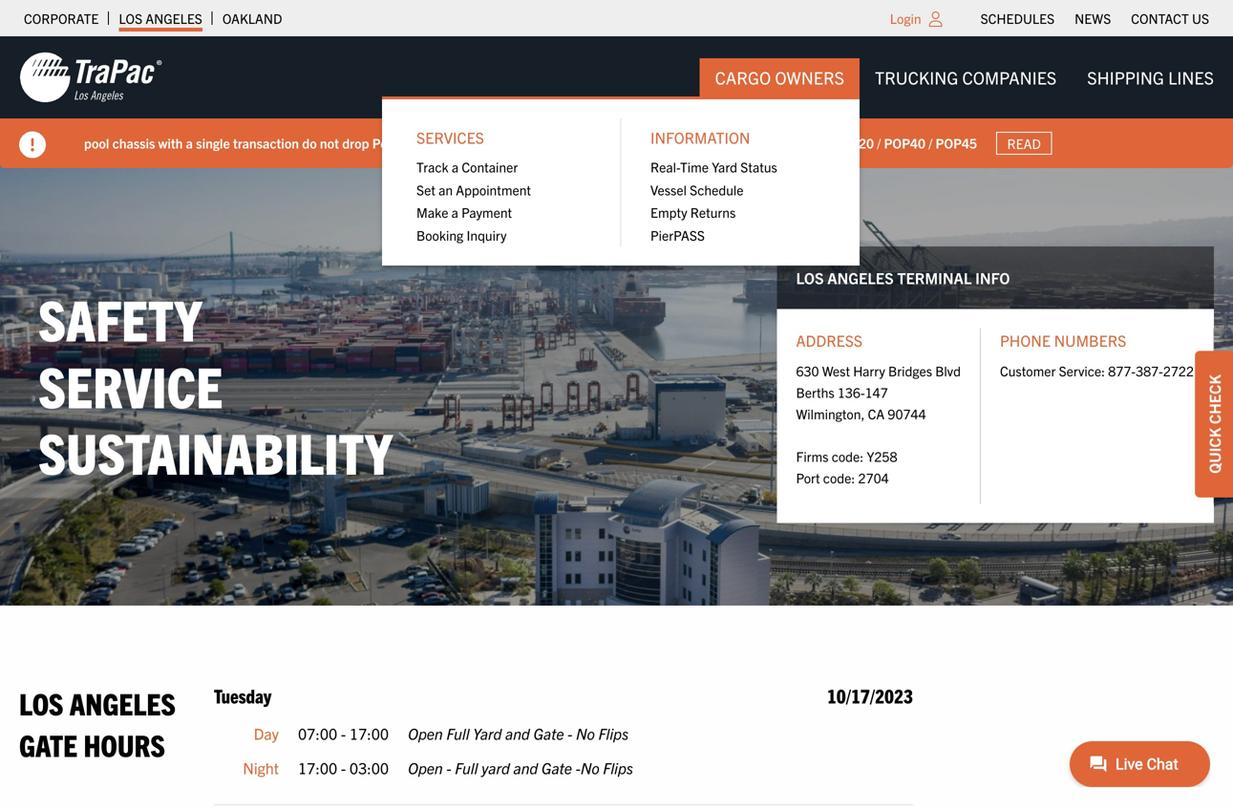Task type: describe. For each thing, give the bounding box(es) containing it.
contact
[[1132, 10, 1190, 27]]

empty returns link
[[636, 201, 841, 224]]

menu bar containing schedules
[[971, 5, 1220, 32]]

firms
[[797, 448, 829, 465]]

schedules link
[[981, 5, 1055, 32]]

trucking
[[876, 66, 959, 88]]

cargo owners
[[716, 66, 845, 88]]

read link
[[997, 132, 1053, 155]]

single
[[196, 134, 230, 152]]

1 vertical spatial flips
[[603, 758, 634, 777]]

cargo owners link
[[700, 58, 860, 97]]

news
[[1075, 10, 1112, 27]]

banner containing cargo owners
[[0, 36, 1234, 265]]

phone numbers
[[1001, 331, 1127, 350]]

los angeles link
[[119, 5, 202, 32]]

bridges
[[889, 362, 933, 379]]

0 vertical spatial flips
[[599, 724, 629, 743]]

pop20
[[833, 134, 875, 152]]

yard for status
[[712, 158, 738, 175]]

lines
[[1169, 66, 1215, 88]]

0 vertical spatial 17:00
[[350, 724, 389, 743]]

0 vertical spatial a
[[186, 134, 193, 152]]

port
[[797, 469, 821, 486]]

136-
[[838, 384, 866, 401]]

login link
[[891, 10, 922, 27]]

number
[[774, 134, 819, 152]]

menu for cargo owners
[[382, 97, 860, 265]]

customer
[[1001, 362, 1056, 379]]

status
[[741, 158, 778, 175]]

1 pool from the left
[[84, 134, 109, 152]]

2 vertical spatial a
[[452, 204, 459, 221]]

3 chassis from the left
[[600, 134, 643, 152]]

news link
[[1075, 5, 1112, 32]]

appointment
[[456, 181, 531, 198]]

solid image
[[19, 131, 46, 158]]

real-
[[651, 158, 680, 175]]

0 horizontal spatial 17:00
[[298, 758, 338, 777]]

147
[[866, 384, 889, 401]]

pop40
[[885, 134, 926, 152]]

container
[[462, 158, 518, 175]]

empty
[[651, 204, 688, 221]]

night
[[243, 758, 279, 777]]

yard for and
[[473, 724, 502, 743]]

quick check link
[[1196, 351, 1234, 498]]

do
[[302, 134, 317, 152]]

information
[[651, 127, 751, 147]]

vessel
[[651, 181, 687, 198]]

login
[[891, 10, 922, 27]]

03:00
[[350, 758, 389, 777]]

gate inside the los angeles gate hours
[[19, 726, 78, 763]]

2722
[[1164, 362, 1195, 379]]

day
[[254, 724, 279, 743]]

pierpass link
[[636, 224, 841, 246]]

transaction
[[233, 134, 299, 152]]

numbers
[[1055, 331, 1127, 350]]

ca
[[868, 405, 885, 422]]

hours
[[84, 726, 165, 763]]

an
[[439, 181, 453, 198]]

vessel schedule link
[[636, 178, 841, 201]]

harry
[[854, 362, 886, 379]]

under
[[646, 134, 680, 152]]

not
[[320, 134, 339, 152]]

1 chassis from the left
[[112, 134, 155, 152]]

information menu item
[[636, 119, 841, 246]]

check
[[1205, 375, 1224, 424]]

trucking companies
[[876, 66, 1057, 88]]

safety
[[38, 283, 202, 353]]

booking inquiry link
[[401, 224, 607, 246]]

open - full yard and gate -no flips
[[408, 758, 634, 777]]

track a container set an appointment make a payment booking inquiry
[[417, 158, 531, 244]]

services
[[417, 127, 484, 147]]

90744
[[888, 405, 927, 422]]

real-time yard status link
[[636, 155, 841, 178]]

drop
[[342, 134, 369, 152]]

shipping lines
[[1088, 66, 1215, 88]]

los for los angeles
[[119, 10, 143, 27]]

yard inside banner
[[461, 134, 487, 152]]

terminal
[[898, 268, 972, 287]]

y258
[[867, 448, 898, 465]]

angeles for los angeles
[[146, 10, 202, 27]]

safety service sustainability
[[38, 283, 393, 486]]

release
[[729, 134, 771, 152]]

schedule
[[690, 181, 744, 198]]

los angeles
[[119, 10, 202, 27]]

los angeles terminal info
[[797, 268, 1011, 287]]

companies
[[963, 66, 1057, 88]]

booking
[[417, 226, 464, 244]]

owners
[[775, 66, 845, 88]]

2 chassis from the left
[[401, 134, 444, 152]]

trucking companies link
[[860, 58, 1073, 97]]

cargo owners menu item
[[382, 58, 860, 265]]

1 / from the left
[[878, 134, 882, 152]]



Task type: locate. For each thing, give the bounding box(es) containing it.
contact us
[[1132, 10, 1210, 27]]

1 vertical spatial 17:00
[[298, 758, 338, 777]]

track
[[417, 158, 449, 175]]

los for los angeles gate hours
[[19, 685, 64, 722]]

time
[[680, 158, 709, 175]]

1 vertical spatial yard
[[482, 758, 510, 777]]

yard up schedule
[[712, 158, 738, 175]]

630
[[797, 362, 820, 379]]

menu bar inside banner
[[382, 58, 1230, 265]]

west
[[823, 362, 851, 379]]

tuesday
[[214, 684, 272, 708]]

contact us link
[[1132, 5, 1210, 32]]

customer service: 877-387-2722
[[1001, 362, 1195, 379]]

los angeles image
[[19, 51, 162, 104]]

angeles up hours
[[70, 685, 176, 722]]

chassis left under
[[600, 134, 643, 152]]

2 vertical spatial angeles
[[70, 685, 176, 722]]

1 horizontal spatial los
[[119, 10, 143, 27]]

yard
[[461, 134, 487, 152], [482, 758, 510, 777]]

and up open - full yard and gate -no flips
[[506, 724, 530, 743]]

2 with from the left
[[522, 134, 546, 152]]

07:00 - 17:00
[[298, 724, 389, 743]]

17:00 down 07:00
[[298, 758, 338, 777]]

0 horizontal spatial los
[[19, 685, 64, 722]]

no up open - full yard and gate -no flips
[[576, 724, 595, 743]]

pierpass
[[651, 226, 705, 244]]

a right make
[[452, 204, 459, 221]]

pool right the
[[571, 134, 597, 152]]

set an appointment link
[[401, 178, 607, 201]]

open
[[408, 724, 443, 743], [408, 758, 443, 777]]

1 horizontal spatial /
[[929, 134, 933, 152]]

menu containing real-time yard status
[[636, 155, 841, 246]]

a
[[186, 134, 193, 152], [452, 158, 459, 175], [452, 204, 459, 221]]

chassis
[[112, 134, 155, 152], [401, 134, 444, 152], [600, 134, 643, 152]]

full down open full yard and gate - no flips
[[455, 758, 478, 777]]

in
[[447, 134, 458, 152]]

/
[[878, 134, 882, 152], [929, 134, 933, 152]]

gate up open - full yard and gate -no flips
[[534, 724, 564, 743]]

2704
[[859, 469, 890, 486]]

angeles for los angeles gate hours
[[70, 685, 176, 722]]

2 open from the top
[[408, 758, 443, 777]]

information link
[[636, 119, 841, 155]]

menu for services
[[401, 155, 607, 246]]

exit
[[497, 134, 519, 152]]

pop45
[[936, 134, 978, 152]]

menu bar containing cargo owners
[[382, 58, 1230, 265]]

light image
[[930, 11, 943, 27]]

flips
[[599, 724, 629, 743], [603, 758, 634, 777]]

berths
[[797, 384, 835, 401]]

address
[[797, 331, 863, 350]]

17:00
[[350, 724, 389, 743], [298, 758, 338, 777]]

oakland
[[223, 10, 282, 27]]

1 open from the top
[[408, 724, 443, 743]]

open right 07:00 - 17:00
[[408, 724, 443, 743]]

pool
[[84, 134, 109, 152], [571, 134, 597, 152]]

menu
[[382, 97, 860, 265], [401, 155, 607, 246], [636, 155, 841, 246]]

0 vertical spatial angeles
[[146, 10, 202, 27]]

open right 03:00
[[408, 758, 443, 777]]

firms code:  y258 port code:  2704
[[797, 448, 898, 486]]

2 horizontal spatial chassis
[[600, 134, 643, 152]]

oakland link
[[223, 5, 282, 32]]

shipping lines link
[[1073, 58, 1230, 97]]

yard
[[712, 158, 738, 175], [473, 724, 502, 743]]

open for open full yard and gate - no flips
[[408, 724, 443, 743]]

0 vertical spatial los
[[119, 10, 143, 27]]

yard inside real-time yard status vessel schedule empty returns pierpass
[[712, 158, 738, 175]]

0 vertical spatial yard
[[712, 158, 738, 175]]

us
[[1193, 10, 1210, 27]]

/ right pop20
[[878, 134, 882, 152]]

877-
[[1109, 362, 1137, 379]]

pool right solid icon
[[84, 134, 109, 152]]

with
[[158, 134, 183, 152], [522, 134, 546, 152]]

pool
[[372, 134, 398, 152]]

1 horizontal spatial chassis
[[401, 134, 444, 152]]

1 vertical spatial no
[[581, 758, 600, 777]]

quick check
[[1205, 375, 1224, 474]]

10/17/2023
[[828, 684, 914, 708]]

0 horizontal spatial pool
[[84, 134, 109, 152]]

angeles for los angeles terminal info
[[828, 268, 894, 287]]

read
[[1008, 135, 1042, 152]]

yard down open full yard and gate - no flips
[[482, 758, 510, 777]]

with left the single
[[158, 134, 183, 152]]

0 vertical spatial code:
[[832, 448, 864, 465]]

schedules
[[981, 10, 1055, 27]]

no down open full yard and gate - no flips
[[581, 758, 600, 777]]

angeles up address
[[828, 268, 894, 287]]

make
[[417, 204, 449, 221]]

0 vertical spatial and
[[506, 724, 530, 743]]

1 vertical spatial yard
[[473, 724, 502, 743]]

17:00 up 03:00
[[350, 724, 389, 743]]

los for los angeles terminal info
[[797, 268, 824, 287]]

services menu item
[[401, 119, 607, 246]]

0 vertical spatial menu bar
[[971, 5, 1220, 32]]

no
[[576, 724, 595, 743], [581, 758, 600, 777]]

1 horizontal spatial yard
[[712, 158, 738, 175]]

and down open full yard and gate - no flips
[[514, 758, 538, 777]]

pool chassis with a single transaction  do not drop pool chassis in yard -  exit with the pool chassis under relative release number -  pop20 / pop40 / pop45
[[84, 134, 978, 152]]

menu bar
[[971, 5, 1220, 32], [382, 58, 1230, 265]]

make a payment link
[[401, 201, 607, 224]]

menu containing services
[[382, 97, 860, 265]]

/ left pop45
[[929, 134, 933, 152]]

1 vertical spatial full
[[455, 758, 478, 777]]

1 vertical spatial and
[[514, 758, 538, 777]]

1 horizontal spatial pool
[[571, 134, 597, 152]]

set
[[417, 181, 436, 198]]

2 horizontal spatial los
[[797, 268, 824, 287]]

blvd
[[936, 362, 961, 379]]

angeles inside the los angeles gate hours
[[70, 685, 176, 722]]

2 pool from the left
[[571, 134, 597, 152]]

2 vertical spatial los
[[19, 685, 64, 722]]

0 horizontal spatial chassis
[[112, 134, 155, 152]]

1 with from the left
[[158, 134, 183, 152]]

corporate
[[24, 10, 99, 27]]

los inside the los angeles gate hours
[[19, 685, 64, 722]]

and
[[506, 724, 530, 743], [514, 758, 538, 777]]

07:00
[[298, 724, 338, 743]]

open for open - full yard and gate -no flips
[[408, 758, 443, 777]]

0 vertical spatial yard
[[461, 134, 487, 152]]

inquiry
[[467, 226, 507, 244]]

chassis up track
[[401, 134, 444, 152]]

1 vertical spatial menu bar
[[382, 58, 1230, 265]]

menu for information
[[636, 155, 841, 246]]

los inside los angeles link
[[119, 10, 143, 27]]

payment
[[462, 204, 512, 221]]

shipping
[[1088, 66, 1165, 88]]

1 horizontal spatial 17:00
[[350, 724, 389, 743]]

17:00 - 03:00
[[298, 758, 389, 777]]

phone
[[1001, 331, 1051, 350]]

1 vertical spatial code:
[[824, 469, 856, 486]]

a right track
[[452, 158, 459, 175]]

gate left hours
[[19, 726, 78, 763]]

0 vertical spatial full
[[447, 724, 470, 743]]

menu containing track a container
[[401, 155, 607, 246]]

1 horizontal spatial with
[[522, 134, 546, 152]]

1 vertical spatial los
[[797, 268, 824, 287]]

quick
[[1205, 428, 1224, 474]]

1 vertical spatial angeles
[[828, 268, 894, 287]]

0 vertical spatial open
[[408, 724, 443, 743]]

0 horizontal spatial with
[[158, 134, 183, 152]]

open full yard and gate - no flips
[[408, 724, 629, 743]]

code: right port
[[824, 469, 856, 486]]

1 vertical spatial a
[[452, 158, 459, 175]]

1 vertical spatial open
[[408, 758, 443, 777]]

630 west harry bridges blvd berths 136-147 wilmington, ca 90744
[[797, 362, 961, 422]]

returns
[[691, 204, 736, 221]]

yard right in
[[461, 134, 487, 152]]

yard up open - full yard and gate -no flips
[[473, 724, 502, 743]]

a left the single
[[186, 134, 193, 152]]

angeles left the oakland
[[146, 10, 202, 27]]

banner
[[0, 36, 1234, 265]]

387-
[[1137, 362, 1164, 379]]

0 horizontal spatial /
[[878, 134, 882, 152]]

chassis down los angeles image
[[112, 134, 155, 152]]

2 / from the left
[[929, 134, 933, 152]]

code: up 2704
[[832, 448, 864, 465]]

the
[[549, 134, 568, 152]]

with left the
[[522, 134, 546, 152]]

0 vertical spatial no
[[576, 724, 595, 743]]

gate down open full yard and gate - no flips
[[542, 758, 572, 777]]

corporate link
[[24, 5, 99, 32]]

0 horizontal spatial yard
[[473, 724, 502, 743]]

services link
[[401, 119, 607, 155]]

full up open - full yard and gate -no flips
[[447, 724, 470, 743]]



Task type: vqa. For each thing, say whether or not it's contained in the screenshot.
menu
yes



